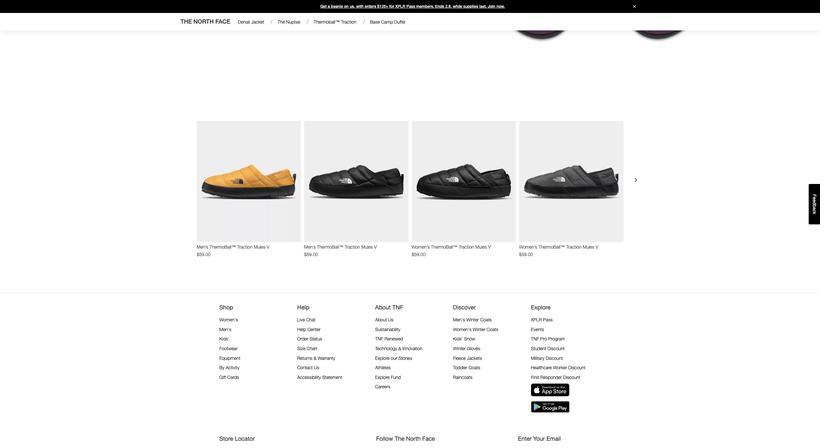 Task type: locate. For each thing, give the bounding box(es) containing it.
fleece jackets
[[453, 355, 482, 361]]

1 vertical spatial pass
[[544, 317, 553, 323]]

the
[[181, 18, 192, 25]]

us up sustainability link
[[388, 317, 394, 323]]

explore up the xplr pass
[[531, 304, 551, 311]]

men's thermoball™ traction mules v link for 2nd men's thermoball™ traction mules v image
[[304, 244, 409, 250]]

denali jacket
[[238, 19, 264, 25]]

us for contact us
[[314, 365, 320, 370]]

events link
[[531, 327, 545, 332]]

returns & warranty
[[297, 355, 335, 361]]

1 horizontal spatial a
[[813, 207, 818, 210]]

discount up healthcare worker discount
[[546, 355, 563, 361]]

about up sustainability link
[[375, 317, 387, 323]]

2 women's thermoball™ traction mules v link from the left
[[520, 244, 624, 250]]

k
[[813, 212, 818, 214]]

program
[[549, 336, 566, 342]]

& up the stories
[[399, 346, 402, 351]]

1 vertical spatial help
[[297, 327, 306, 332]]

activity
[[226, 365, 240, 370]]

first responder discount
[[531, 375, 581, 380]]

toddler coats
[[453, 365, 481, 370]]

0 horizontal spatial tnf
[[375, 336, 384, 342]]

explore for explore fund
[[375, 375, 390, 380]]

0 horizontal spatial /
[[271, 19, 273, 25]]

0 vertical spatial us
[[388, 317, 394, 323]]

1 horizontal spatial women's thermoball™ traction mules v image
[[520, 121, 624, 242]]

discount
[[548, 346, 565, 351], [546, 355, 563, 361], [569, 365, 586, 370], [564, 375, 581, 380]]

get a beanie on us, with orders $125+ for xplr pass members. ends 2.6, while supplies last. join now. link
[[0, 0, 821, 13]]

help down live
[[297, 327, 306, 332]]

base camp duffel
[[370, 19, 406, 25]]

2 help from the top
[[297, 327, 306, 332]]

coats up the women's winter coats
[[481, 317, 492, 323]]

tnf for about tnf
[[375, 336, 384, 342]]

2 horizontal spatial tnf
[[531, 336, 540, 342]]

1 horizontal spatial men's thermoball™ traction mules v link
[[304, 244, 409, 250]]

2 women's from the left
[[520, 244, 538, 250]]

0 horizontal spatial men's thermoball™ traction mules v link
[[197, 244, 301, 250]]

1 horizontal spatial /
[[307, 19, 309, 25]]

0 horizontal spatial men's
[[197, 244, 208, 250]]

1 help from the top
[[297, 304, 310, 311]]

0 horizontal spatial pass
[[407, 4, 416, 9]]

0 vertical spatial men's
[[453, 317, 465, 323]]

1 men's from the left
[[197, 244, 208, 250]]

0 horizontal spatial men's
[[220, 327, 232, 332]]

4 $59.00 from the left
[[520, 252, 533, 257]]

status
[[310, 336, 322, 342]]

xplr right for
[[396, 4, 406, 9]]

explore up athletes
[[375, 355, 390, 361]]

2 horizontal spatial /
[[363, 19, 365, 25]]

2 kids' from the left
[[453, 336, 463, 342]]

1 vertical spatial explore
[[375, 355, 390, 361]]

2.6,
[[446, 4, 452, 9]]

2 v from the left
[[374, 244, 377, 250]]

1 vertical spatial coats
[[487, 327, 499, 332]]

us for about us
[[388, 317, 394, 323]]

0 horizontal spatial kids'
[[220, 336, 229, 342]]

men's down discover
[[453, 317, 465, 323]]

0 vertical spatial winter
[[467, 317, 479, 323]]

student discount link
[[531, 346, 565, 351]]

order status
[[297, 336, 322, 342]]

help for help center
[[297, 327, 306, 332]]

v for the women's thermoball™ traction mules v link related to second the women's thermoball™ traction mules v image from right
[[489, 244, 491, 250]]

0 vertical spatial explore
[[531, 304, 551, 311]]

/ for jacket
[[271, 19, 273, 25]]

us down returns & warranty
[[314, 365, 320, 370]]

0 horizontal spatial xplr
[[396, 4, 406, 9]]

denali jacket button
[[236, 18, 267, 26]]

toddler
[[453, 365, 468, 370]]

& down the chart
[[314, 355, 317, 361]]

mules
[[254, 244, 266, 250], [362, 244, 373, 250], [476, 244, 487, 250], [583, 244, 595, 250]]

tnf
[[393, 304, 404, 311], [375, 336, 384, 342], [531, 336, 540, 342]]

winter up women's winter coats link
[[467, 317, 479, 323]]

e
[[813, 197, 818, 200], [813, 200, 818, 202]]

thermoball™ traction booties image
[[0, 0, 821, 104]]

coats for men's winter coats
[[481, 317, 492, 323]]

traction for 2nd men's thermoball™ traction mules v image
[[345, 244, 360, 250]]

technology & innovation link
[[375, 346, 423, 351]]

kids' for kids' snow
[[453, 336, 463, 342]]

1 horizontal spatial &
[[399, 346, 402, 351]]

3 thermoball™ from the left
[[431, 244, 458, 250]]

kids'
[[220, 336, 229, 342], [453, 336, 463, 342]]

4 thermoball™ from the left
[[539, 244, 565, 250]]

a inside button
[[813, 207, 818, 210]]

0 horizontal spatial &
[[314, 355, 317, 361]]

the
[[278, 19, 285, 25]]

pass up events link
[[544, 317, 553, 323]]

live chat
[[297, 317, 316, 323]]

discount right the worker
[[569, 365, 586, 370]]

about up about us
[[375, 304, 391, 311]]

athletes link
[[375, 365, 391, 370]]

$125+
[[378, 4, 389, 9]]

/
[[271, 19, 273, 25], [307, 19, 309, 25], [363, 19, 365, 25]]

kids' snow link
[[453, 336, 476, 342]]

1 horizontal spatial women's thermoball™ traction mules v link
[[520, 244, 624, 250]]

equipment link
[[220, 355, 241, 361]]

women's
[[412, 244, 430, 250], [520, 244, 538, 250]]

1 horizontal spatial xplr
[[531, 317, 542, 323]]

0 vertical spatial a
[[328, 4, 330, 9]]

xplr pass link
[[531, 317, 553, 323]]

0 vertical spatial women's
[[220, 317, 238, 323]]

1 thermoball™ from the left
[[210, 244, 236, 250]]

pro
[[541, 336, 548, 342]]

3 / from the left
[[363, 19, 365, 25]]

1 $59.00 from the left
[[197, 252, 211, 257]]

apple store image
[[531, 384, 570, 397]]

coats for women's winter coats
[[487, 327, 499, 332]]

first
[[531, 375, 540, 380]]

1 vertical spatial about
[[375, 317, 387, 323]]

contact us
[[297, 365, 320, 370]]

0 horizontal spatial men's thermoball™ traction mules v $59.00
[[197, 244, 270, 257]]

1 women's thermoball™ traction mules v link from the left
[[412, 244, 516, 250]]

statement
[[322, 375, 343, 380]]

v
[[267, 244, 270, 250], [374, 244, 377, 250], [489, 244, 491, 250], [596, 244, 599, 250]]

pass left members.
[[407, 4, 416, 9]]

3 v from the left
[[489, 244, 491, 250]]

f e e d b a c k
[[813, 194, 818, 214]]

1 vertical spatial us
[[314, 365, 320, 370]]

1 vertical spatial &
[[314, 355, 317, 361]]

live
[[297, 317, 305, 323]]

men's for men's 'link'
[[220, 327, 232, 332]]

0 horizontal spatial women's thermoball™ traction mules v $59.00
[[412, 244, 491, 257]]

men's thermoball™ traction mules v link for first men's thermoball™ traction mules v image from the left
[[197, 244, 301, 250]]

1 horizontal spatial kids'
[[453, 336, 463, 342]]

0 horizontal spatial a
[[328, 4, 330, 9]]

a up k
[[813, 207, 818, 210]]

order status link
[[297, 336, 322, 342]]

2 thermoball™ from the left
[[317, 244, 344, 250]]

about for about us
[[375, 317, 387, 323]]

0 horizontal spatial us
[[314, 365, 320, 370]]

military discount link
[[531, 355, 563, 361]]

1 horizontal spatial men's
[[453, 317, 465, 323]]

help up live
[[297, 304, 310, 311]]

explore
[[531, 304, 551, 311], [375, 355, 390, 361], [375, 375, 390, 380]]

c
[[813, 210, 818, 212]]

1 e from the top
[[813, 197, 818, 200]]

e up the 'd' at right top
[[813, 197, 818, 200]]

thermoball™ for men's thermoball™ traction mules v link associated with first men's thermoball™ traction mules v image from the left
[[210, 244, 236, 250]]

coats down 'men's winter coats' 'link'
[[487, 327, 499, 332]]

1 horizontal spatial women's
[[520, 244, 538, 250]]

xplr up events link
[[531, 317, 542, 323]]

3 mules from the left
[[476, 244, 487, 250]]

2 men's thermoball™ traction mules v link from the left
[[304, 244, 409, 250]]

cards
[[227, 375, 239, 380]]

winter down 'men's winter coats' 'link'
[[473, 327, 486, 332]]

0 vertical spatial about
[[375, 304, 391, 311]]

1 about from the top
[[375, 304, 391, 311]]

/ left base
[[363, 19, 365, 25]]

1 horizontal spatial us
[[388, 317, 394, 323]]

xplr
[[396, 4, 406, 9], [531, 317, 542, 323]]

accessibility statement
[[297, 375, 343, 380]]

winter gloves link
[[453, 346, 481, 351]]

/ left the
[[271, 19, 273, 25]]

tnf left pro
[[531, 336, 540, 342]]

tnf up technology
[[375, 336, 384, 342]]

0 vertical spatial &
[[399, 346, 402, 351]]

accessibility statement link
[[297, 375, 343, 380]]

first responder discount link
[[531, 375, 581, 380]]

0 horizontal spatial men's thermoball™ traction mules v image
[[197, 121, 301, 242]]

explore our stories
[[375, 355, 412, 361]]

us
[[388, 317, 394, 323], [314, 365, 320, 370]]

3 $59.00 from the left
[[412, 252, 426, 257]]

women's thermoball™ traction mules v $59.00
[[412, 244, 491, 257], [520, 244, 599, 257]]

winter up fleece
[[453, 346, 466, 351]]

2 about from the top
[[375, 317, 387, 323]]

0 horizontal spatial women's thermoball™ traction mules v image
[[412, 121, 516, 242]]

1 vertical spatial a
[[813, 207, 818, 210]]

1 vertical spatial women's
[[453, 327, 472, 332]]

kids' left the snow
[[453, 336, 463, 342]]

b
[[813, 205, 818, 207]]

jacket
[[251, 19, 264, 25]]

kids' down men's 'link'
[[220, 336, 229, 342]]

2 vertical spatial coats
[[469, 365, 481, 370]]

athletes
[[375, 365, 391, 370]]

women's
[[220, 317, 238, 323], [453, 327, 472, 332]]

1 women's thermoball™ traction mules v $59.00 from the left
[[412, 244, 491, 257]]

a right get
[[328, 4, 330, 9]]

traction
[[341, 19, 357, 25], [237, 244, 253, 250], [345, 244, 360, 250], [459, 244, 474, 250], [567, 244, 582, 250]]

0 horizontal spatial women's
[[220, 317, 238, 323]]

fund
[[391, 375, 401, 380]]

1 kids' from the left
[[220, 336, 229, 342]]

raincoats link
[[453, 375, 473, 380]]

1 men's thermoball™ traction mules v link from the left
[[197, 244, 301, 250]]

women's thermoball™ traction mules v link for second the women's thermoball™ traction mules v image from right
[[412, 244, 516, 250]]

healthcare worker discount link
[[531, 365, 586, 370]]

explore for explore
[[531, 304, 551, 311]]

women's thermoball™ traction mules v image
[[412, 121, 516, 242], [520, 121, 624, 242]]

women's up kids' snow
[[453, 327, 472, 332]]

1 horizontal spatial women's thermoball™ traction mules v $59.00
[[520, 244, 599, 257]]

accessibility
[[297, 375, 321, 380]]

e up the b
[[813, 200, 818, 202]]

1 vertical spatial winter
[[473, 327, 486, 332]]

pass inside "link"
[[407, 4, 416, 9]]

2 / from the left
[[307, 19, 309, 25]]

0 horizontal spatial women's thermoball™ traction mules v link
[[412, 244, 516, 250]]

camp
[[381, 19, 393, 25]]

2 vertical spatial explore
[[375, 375, 390, 380]]

women's link
[[220, 317, 238, 323]]

tnf for explore
[[531, 336, 540, 342]]

returns
[[297, 355, 313, 361]]

/ right "nuptse"
[[307, 19, 309, 25]]

help for help
[[297, 304, 310, 311]]

$59.00
[[197, 252, 211, 257], [304, 252, 318, 257], [412, 252, 426, 257], [520, 252, 533, 257]]

1 mules from the left
[[254, 244, 266, 250]]

0 horizontal spatial women's
[[412, 244, 430, 250]]

1 horizontal spatial men's thermoball™ traction mules v image
[[304, 121, 409, 242]]

fleece jackets link
[[453, 355, 482, 361]]

explore up careers link
[[375, 375, 390, 380]]

1 v from the left
[[267, 244, 270, 250]]

women's thermoball™ traction mules v link
[[412, 244, 516, 250], [520, 244, 624, 250]]

toddler coats link
[[453, 365, 481, 370]]

the north face main content
[[0, 0, 821, 293]]

men's up 'kids'' link
[[220, 327, 232, 332]]

men's thermoball™ traction mules v image
[[197, 121, 301, 242], [304, 121, 409, 242]]

0 vertical spatial pass
[[407, 4, 416, 9]]

1 / from the left
[[271, 19, 273, 25]]

explore fund link
[[375, 375, 401, 380]]

&
[[399, 346, 402, 351], [314, 355, 317, 361]]

careers
[[375, 384, 391, 390]]

about tnf
[[375, 304, 404, 311]]

while
[[453, 4, 463, 9]]

men's winter coats link
[[453, 317, 492, 323]]

tnf up about us
[[393, 304, 404, 311]]

1 horizontal spatial men's
[[304, 244, 316, 250]]

2 men's thermoball™ traction mules v $59.00 from the left
[[304, 244, 377, 257]]

0 vertical spatial help
[[297, 304, 310, 311]]

1 horizontal spatial men's thermoball™ traction mules v $59.00
[[304, 244, 377, 257]]

nuptse
[[286, 19, 300, 25]]

1 vertical spatial men's
[[220, 327, 232, 332]]

about us link
[[375, 317, 394, 323]]

1 horizontal spatial women's
[[453, 327, 472, 332]]

& for returns
[[314, 355, 317, 361]]

0 vertical spatial xplr
[[396, 4, 406, 9]]

0 vertical spatial coats
[[481, 317, 492, 323]]

coats down jackets
[[469, 365, 481, 370]]

women's up men's 'link'
[[220, 317, 238, 323]]

men's for men's winter coats
[[453, 317, 465, 323]]

with
[[356, 4, 364, 9]]

men's
[[453, 317, 465, 323], [220, 327, 232, 332]]

4 v from the left
[[596, 244, 599, 250]]



Task type: vqa. For each thing, say whether or not it's contained in the screenshot.
right Women's ThermoBall™ Traction Mules V link
yes



Task type: describe. For each thing, give the bounding box(es) containing it.
women's winter coats link
[[453, 327, 499, 332]]

2 men's thermoball™ traction mules v image from the left
[[304, 121, 409, 242]]

traction for first men's thermoball™ traction mules v image from the left
[[237, 244, 253, 250]]

returns & warranty link
[[297, 355, 335, 361]]

1 horizontal spatial pass
[[544, 317, 553, 323]]

& for technology
[[399, 346, 402, 351]]

the nuptse
[[278, 19, 300, 25]]

d
[[813, 202, 818, 205]]

gift cards
[[220, 375, 239, 380]]

order
[[297, 336, 309, 342]]

face
[[216, 18, 230, 25]]

women's thermoball™ traction mules v link for 2nd the women's thermoball™ traction mules v image from left
[[520, 244, 624, 250]]

f e e d b a c k button
[[809, 184, 821, 224]]

chart
[[307, 346, 318, 351]]

thermoball™
[[314, 19, 340, 25]]

healthcare
[[531, 365, 552, 370]]

by activity link
[[220, 365, 240, 370]]

footwear link
[[220, 346, 238, 351]]

equipment
[[220, 355, 241, 361]]

about for about tnf
[[375, 304, 391, 311]]

now.
[[497, 4, 505, 9]]

supplies
[[464, 4, 479, 9]]

the nuptse button
[[275, 18, 303, 26]]

winter for women's
[[473, 327, 486, 332]]

student
[[531, 346, 547, 351]]

traction for second the women's thermoball™ traction mules v image from right
[[459, 244, 474, 250]]

2 e from the top
[[813, 200, 818, 202]]

2 women's thermoball™ traction mules v image from the left
[[520, 121, 624, 242]]

xplr inside "link"
[[396, 4, 406, 9]]

renewed
[[385, 336, 403, 342]]

2 vertical spatial winter
[[453, 346, 466, 351]]

kids' link
[[220, 336, 229, 342]]

by
[[220, 365, 225, 370]]

discount down the program at right bottom
[[548, 346, 565, 351]]

thermoball™ traction button
[[311, 18, 359, 26]]

our
[[391, 355, 398, 361]]

next image
[[632, 176, 640, 184]]

events
[[531, 327, 545, 332]]

warranty
[[318, 355, 335, 361]]

for
[[390, 4, 395, 9]]

women's for women's link
[[220, 317, 238, 323]]

join
[[488, 4, 496, 9]]

1 men's thermoball™ traction mules v $59.00 from the left
[[197, 244, 270, 257]]

gloves
[[467, 346, 481, 351]]

/ for traction
[[363, 19, 365, 25]]

us,
[[350, 4, 355, 9]]

by activity
[[220, 365, 240, 370]]

traction inside button
[[341, 19, 357, 25]]

v for men's thermoball™ traction mules v link associated with first men's thermoball™ traction mules v image from the left
[[267, 244, 270, 250]]

explore for explore our stories
[[375, 355, 390, 361]]

4 mules from the left
[[583, 244, 595, 250]]

f
[[813, 194, 818, 197]]

2 $59.00 from the left
[[304, 252, 318, 257]]

tnf renewed
[[375, 336, 403, 342]]

1 men's thermoball™ traction mules v image from the left
[[197, 121, 301, 242]]

v for 2nd men's thermoball™ traction mules v image's men's thermoball™ traction mules v link
[[374, 244, 377, 250]]

1 women's thermoball™ traction mules v image from the left
[[412, 121, 516, 242]]

base
[[370, 19, 380, 25]]

duffel
[[395, 19, 406, 25]]

shop
[[220, 304, 233, 311]]

careers link
[[375, 384, 391, 390]]

/ for nuptse
[[307, 19, 309, 25]]

size chart
[[297, 346, 318, 351]]

live chat button
[[297, 317, 316, 323]]

women's for women's winter coats
[[453, 327, 472, 332]]

close image
[[631, 5, 639, 8]]

jackets
[[467, 355, 482, 361]]

center
[[308, 327, 321, 332]]

technology & innovation
[[375, 346, 423, 351]]

discount down the worker
[[564, 375, 581, 380]]

v for the women's thermoball™ traction mules v link for 2nd the women's thermoball™ traction mules v image from left
[[596, 244, 599, 250]]

google play button scaled image
[[531, 401, 570, 413]]

thermoball™ for the women's thermoball™ traction mules v link related to second the women's thermoball™ traction mules v image from right
[[431, 244, 458, 250]]

winter for men's
[[467, 317, 479, 323]]

gift cards link
[[220, 375, 239, 380]]

help center link
[[297, 327, 321, 332]]

thermoball™ for 2nd men's thermoball™ traction mules v image's men's thermoball™ traction mules v link
[[317, 244, 344, 250]]

1 women's from the left
[[412, 244, 430, 250]]

last.
[[480, 4, 487, 9]]

base camp duffel button
[[368, 18, 408, 26]]

beanie
[[331, 4, 343, 9]]

responder
[[541, 375, 562, 380]]

contact
[[297, 365, 313, 370]]

technology
[[375, 346, 398, 351]]

men's winter coats
[[453, 317, 492, 323]]

2 men's from the left
[[304, 244, 316, 250]]

sustainability
[[375, 327, 401, 332]]

winter gloves
[[453, 346, 481, 351]]

xplr pass
[[531, 317, 553, 323]]

fleece
[[453, 355, 466, 361]]

members.
[[417, 4, 435, 9]]

student discount
[[531, 346, 565, 351]]

2 women's thermoball™ traction mules v $59.00 from the left
[[520, 244, 599, 257]]

size chart link
[[297, 346, 318, 351]]

men's link
[[220, 327, 232, 332]]

ends
[[436, 4, 445, 9]]

military
[[531, 355, 545, 361]]

thermoball™ for the women's thermoball™ traction mules v link for 2nd the women's thermoball™ traction mules v image from left
[[539, 244, 565, 250]]

1 horizontal spatial tnf
[[393, 304, 404, 311]]

on
[[344, 4, 349, 9]]

chat
[[306, 317, 316, 323]]

snow
[[465, 336, 476, 342]]

size
[[297, 346, 306, 351]]

healthcare worker discount
[[531, 365, 586, 370]]

traction for 2nd the women's thermoball™ traction mules v image from left
[[567, 244, 582, 250]]

thermoball™ traction
[[314, 19, 357, 25]]

explore fund
[[375, 375, 401, 380]]

a inside "link"
[[328, 4, 330, 9]]

1 vertical spatial xplr
[[531, 317, 542, 323]]

help center
[[297, 327, 321, 332]]

2 mules from the left
[[362, 244, 373, 250]]

about us
[[375, 317, 394, 323]]

kids' for 'kids'' link
[[220, 336, 229, 342]]

tnf renewed link
[[375, 336, 403, 342]]

orders
[[365, 4, 377, 9]]



